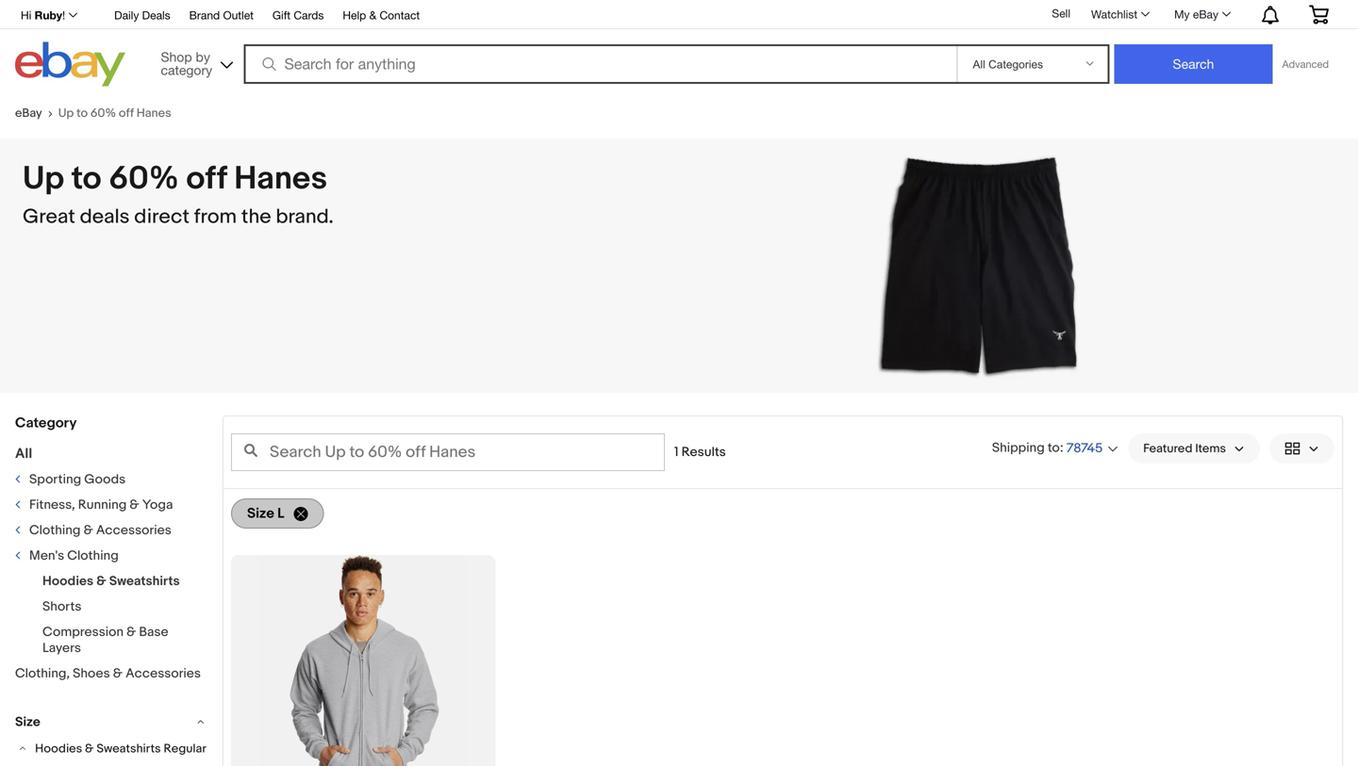 Task type: vqa. For each thing, say whether or not it's contained in the screenshot.
100% POSITIVE link at the right top
no



Task type: locate. For each thing, give the bounding box(es) containing it.
1 vertical spatial hanes
[[234, 159, 327, 199]]

shoes
[[73, 666, 110, 682]]

& left base
[[126, 625, 136, 641]]

hanes full zip hoodie sweatshirt mens comfortblend ecosmart hood pockets s-3xl image
[[259, 556, 468, 767]]

60% for up to 60% off hanes great deals direct from the brand.
[[109, 159, 179, 199]]

78745
[[1067, 441, 1103, 457]]

60% right ebay 'link'
[[90, 106, 116, 121]]

0 horizontal spatial ebay
[[15, 106, 42, 121]]

:
[[1060, 440, 1064, 456]]

0 vertical spatial to
[[77, 106, 88, 121]]

ebay
[[1193, 8, 1219, 21], [15, 106, 42, 121]]

brand outlet link
[[189, 6, 254, 26]]

sweatshirts inside hoodies & sweatshirts shorts compression & base layers
[[109, 574, 180, 590]]

my ebay link
[[1164, 3, 1239, 25]]

hanes for up to 60% off hanes
[[136, 106, 171, 121]]

daily deals link
[[114, 6, 170, 26]]

to for up to 60% off hanes
[[77, 106, 88, 121]]

ebay left up to 60% off hanes
[[15, 106, 42, 121]]

accessories down base
[[126, 666, 201, 682]]

hi
[[21, 8, 31, 22]]

ruby
[[35, 8, 62, 22]]

hoodies down men's clothing link
[[42, 574, 93, 590]]

watchlist link
[[1081, 3, 1158, 25]]

0 vertical spatial hoodies
[[42, 574, 93, 590]]

1 vertical spatial hoodies
[[35, 742, 82, 757]]

up
[[58, 106, 74, 121], [23, 159, 64, 199]]

size button
[[15, 714, 208, 731]]

hoodies inside hoodies & sweatshirts shorts compression & base layers
[[42, 574, 93, 590]]

up for up to 60% off hanes great deals direct from the brand.
[[23, 159, 64, 199]]

shop
[[161, 49, 192, 65]]

direct
[[134, 205, 189, 229]]

sweatshirts up base
[[109, 574, 180, 590]]

60% up direct
[[109, 159, 179, 199]]

1 vertical spatial ebay
[[15, 106, 42, 121]]

hanes inside up to 60% off hanes great deals direct from the brand.
[[234, 159, 327, 199]]

1 vertical spatial to
[[71, 159, 102, 199]]

1 vertical spatial 60%
[[109, 159, 179, 199]]

& right help
[[369, 8, 376, 22]]

ebay right the my
[[1193, 8, 1219, 21]]

help & contact link
[[343, 6, 420, 26]]

advanced
[[1282, 58, 1329, 70]]

accessories down 'yoga'
[[96, 523, 171, 539]]

off inside up to 60% off hanes great deals direct from the brand.
[[186, 159, 227, 199]]

60% inside up to 60% off hanes great deals direct from the brand.
[[109, 159, 179, 199]]

gift cards
[[273, 8, 324, 22]]

featured items
[[1143, 442, 1226, 456]]

category
[[15, 415, 77, 432]]

to inside shipping to : 78745
[[1048, 440, 1060, 456]]

& down the size dropdown button
[[85, 742, 94, 757]]

watchlist
[[1091, 8, 1138, 21]]

0 vertical spatial clothing
[[29, 523, 81, 539]]

1 horizontal spatial ebay
[[1193, 8, 1219, 21]]

goods
[[84, 472, 126, 488]]

yoga
[[142, 498, 173, 514]]

clothing down clothing & accessories link at the left bottom
[[67, 548, 119, 564]]

all link
[[15, 446, 32, 463]]

0 vertical spatial hanes
[[136, 106, 171, 121]]

shorts
[[42, 599, 81, 615]]

shop by category
[[161, 49, 212, 78]]

0 vertical spatial up
[[58, 106, 74, 121]]

off for up to 60% off hanes
[[119, 106, 134, 121]]

to up "deals"
[[71, 159, 102, 199]]

deals
[[142, 8, 170, 22]]

0 vertical spatial 60%
[[90, 106, 116, 121]]

hi ruby !
[[21, 8, 65, 22]]

0 horizontal spatial hanes
[[136, 106, 171, 121]]

hoodies
[[42, 574, 93, 590], [35, 742, 82, 757]]

outlet
[[223, 8, 254, 22]]

ebay link
[[15, 106, 58, 121]]

size
[[15, 715, 40, 731]]

all
[[15, 446, 32, 463]]

to right ebay 'link'
[[77, 106, 88, 121]]

items
[[1195, 442, 1226, 456]]

& right shoes
[[113, 666, 123, 682]]

hanes down category
[[136, 106, 171, 121]]

fitness, running & yoga link
[[14, 498, 173, 514]]

to
[[77, 106, 88, 121], [71, 159, 102, 199], [1048, 440, 1060, 456]]

1 vertical spatial clothing
[[67, 548, 119, 564]]

sweatshirts down the size dropdown button
[[97, 742, 161, 757]]

to left 78745
[[1048, 440, 1060, 456]]

1 vertical spatial sweatshirts
[[97, 742, 161, 757]]

by
[[196, 49, 210, 65]]

hanes up 'brand.'
[[234, 159, 327, 199]]

0 horizontal spatial off
[[119, 106, 134, 121]]

to inside up to 60% off hanes great deals direct from the brand.
[[71, 159, 102, 199]]

clothing, shoes & accessories
[[15, 666, 201, 682]]

None submit
[[1114, 44, 1273, 84]]

1 horizontal spatial hanes
[[234, 159, 327, 199]]

accessories
[[96, 523, 171, 539], [126, 666, 201, 682]]

running
[[78, 498, 127, 514]]

cards
[[294, 8, 324, 22]]

from
[[194, 205, 237, 229]]

up inside up to 60% off hanes great deals direct from the brand.
[[23, 159, 64, 199]]

0 vertical spatial ebay
[[1193, 8, 1219, 21]]

clothing
[[29, 523, 81, 539], [67, 548, 119, 564]]

layers
[[42, 641, 81, 657]]

0 vertical spatial sweatshirts
[[109, 574, 180, 590]]

up to 60% off hanes main content
[[0, 91, 1358, 767]]

size hoodies & sweatshirts regular
[[15, 715, 206, 757]]

0 vertical spatial off
[[119, 106, 134, 121]]

men's clothing
[[29, 548, 119, 564]]

1 vertical spatial off
[[186, 159, 227, 199]]

1 horizontal spatial off
[[186, 159, 227, 199]]

gift
[[273, 8, 291, 22]]

brand.
[[276, 205, 334, 229]]

account navigation
[[10, 0, 1343, 29]]

hanes
[[136, 106, 171, 121], [234, 159, 327, 199]]

1 vertical spatial up
[[23, 159, 64, 199]]

hoodies down size
[[35, 742, 82, 757]]

& inside "size hoodies & sweatshirts regular"
[[85, 742, 94, 757]]

the
[[241, 205, 271, 229]]

hoodies & sweatshirts shorts compression & base layers
[[42, 574, 180, 657]]

60%
[[90, 106, 116, 121], [109, 159, 179, 199]]

sporting goods link
[[14, 472, 126, 488]]

sweatshirts
[[109, 574, 180, 590], [97, 742, 161, 757]]

sweatshirts inside "size hoodies & sweatshirts regular"
[[97, 742, 161, 757]]

off
[[119, 106, 134, 121], [186, 159, 227, 199]]

2 vertical spatial to
[[1048, 440, 1060, 456]]

category
[[161, 62, 212, 78]]

your shopping cart image
[[1308, 5, 1330, 24]]

&
[[369, 8, 376, 22], [130, 498, 139, 514], [84, 523, 93, 539], [96, 574, 106, 590], [126, 625, 136, 641], [113, 666, 123, 682], [85, 742, 94, 757]]

clothing down the 'fitness,'
[[29, 523, 81, 539]]



Task type: describe. For each thing, give the bounding box(es) containing it.
base
[[139, 625, 168, 641]]

off for up to 60% off hanes great deals direct from the brand.
[[186, 159, 227, 199]]

shorts link
[[42, 599, 81, 615]]

gift cards link
[[273, 6, 324, 26]]

none submit inside shop by category banner
[[1114, 44, 1273, 84]]

shipping to : 78745
[[992, 440, 1103, 457]]

hanes for up to 60% off hanes great deals direct from the brand.
[[234, 159, 327, 199]]

clothing,
[[15, 666, 70, 682]]

& inside account navigation
[[369, 8, 376, 22]]

view: gallery view image
[[1285, 439, 1319, 459]]

brand
[[189, 8, 220, 22]]

ebay inside my ebay link
[[1193, 8, 1219, 21]]

up to 60% off hanes great deals direct from the brand.
[[23, 159, 334, 229]]

fitness, running & yoga
[[29, 498, 173, 514]]

help
[[343, 8, 366, 22]]

shop by category banner
[[10, 0, 1343, 91]]

men's
[[29, 548, 64, 564]]

hoodies & sweatshirts regular button
[[15, 741, 208, 758]]

featured items button
[[1128, 434, 1260, 464]]

daily deals
[[114, 8, 170, 22]]

sporting
[[29, 472, 81, 488]]

advanced link
[[1273, 45, 1338, 83]]

to for up to 60% off hanes great deals direct from the brand.
[[71, 159, 102, 199]]

Enter your search keyword text field
[[231, 434, 665, 472]]

my ebay
[[1174, 8, 1219, 21]]

shipping
[[992, 440, 1045, 456]]

ebay inside up to 60% off hanes main content
[[15, 106, 42, 121]]

Search for anything text field
[[247, 46, 953, 82]]

compression & base layers link
[[42, 625, 168, 657]]

sporting goods
[[29, 472, 126, 488]]

daily
[[114, 8, 139, 22]]

& down men's clothing
[[96, 574, 106, 590]]

1 vertical spatial accessories
[[126, 666, 201, 682]]

clothing & accessories
[[29, 523, 171, 539]]

sell link
[[1044, 7, 1079, 20]]

results
[[682, 445, 726, 461]]

up for up to 60% off hanes
[[58, 106, 74, 121]]

& down "fitness, running & yoga" link
[[84, 523, 93, 539]]

& left 'yoga'
[[130, 498, 139, 514]]

contact
[[380, 8, 420, 22]]

men's clothing link
[[14, 548, 119, 564]]

1 results
[[674, 445, 726, 461]]

60% for up to 60% off hanes
[[90, 106, 116, 121]]

up to 60% off hanes
[[58, 106, 171, 121]]

!
[[62, 8, 65, 22]]

deals
[[80, 205, 130, 229]]

shop by category button
[[152, 42, 237, 83]]

my
[[1174, 8, 1190, 21]]

regular
[[164, 742, 206, 757]]

hoodies inside "size hoodies & sweatshirts regular"
[[35, 742, 82, 757]]

0 vertical spatial accessories
[[96, 523, 171, 539]]

1
[[674, 445, 679, 461]]

featured
[[1143, 442, 1193, 456]]

help & contact
[[343, 8, 420, 22]]

brand outlet
[[189, 8, 254, 22]]

to for shipping to : 78745
[[1048, 440, 1060, 456]]

great
[[23, 205, 75, 229]]

clothing & accessories link
[[14, 523, 171, 539]]

compression
[[42, 625, 124, 641]]

sell
[[1052, 7, 1070, 20]]

fitness,
[[29, 498, 75, 514]]

clothing, shoes & accessories link
[[15, 666, 201, 682]]



